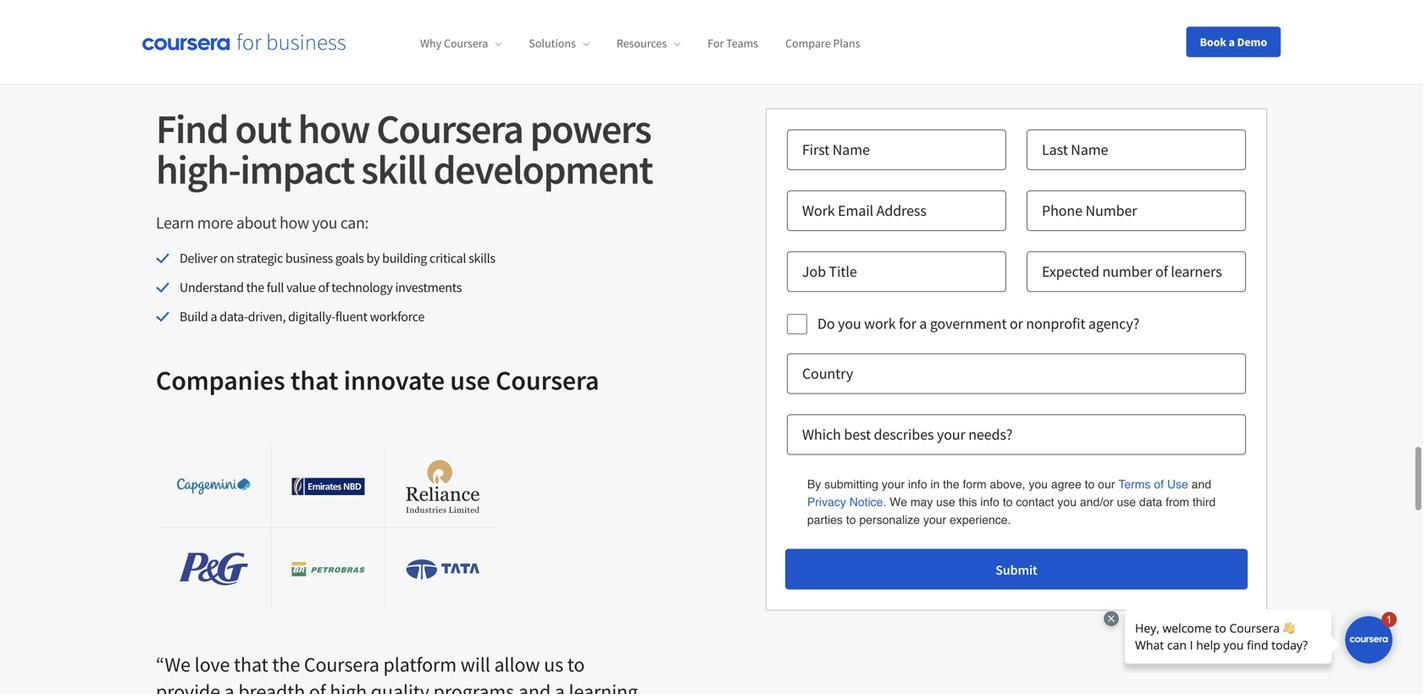 Task type: locate. For each thing, give the bounding box(es) containing it.
0 vertical spatial we
[[890, 495, 907, 509]]

we up the provide
[[165, 653, 191, 678]]

0 horizontal spatial and
[[518, 680, 551, 695]]

solutions
[[529, 36, 576, 51]]

solutions link
[[529, 36, 590, 51]]

0 horizontal spatial use
[[450, 364, 490, 398]]

in
[[931, 478, 940, 491]]

a down us
[[555, 680, 565, 695]]

use right "innovate"
[[450, 364, 490, 398]]

you up contact
[[1029, 478, 1048, 491]]

and down allow
[[518, 680, 551, 695]]

value
[[286, 279, 316, 296]]

your up personalize
[[882, 478, 905, 491]]

expected
[[1042, 262, 1100, 281]]

and up third
[[1192, 478, 1211, 491]]

1 vertical spatial info
[[980, 495, 1000, 509]]

info inside by submitting your info in the form above, you agree to our terms of use and privacy notice.
[[908, 478, 927, 491]]

we up personalize
[[890, 495, 907, 509]]

of
[[1155, 262, 1168, 281], [318, 279, 329, 296], [309, 680, 326, 695]]

submit
[[996, 562, 1038, 579]]

parties
[[807, 513, 843, 527]]

title
[[829, 262, 857, 281]]

goals
[[335, 250, 364, 267]]

to right us
[[567, 653, 585, 678]]

first
[[802, 140, 830, 159]]

resources link
[[617, 36, 681, 51]]

privacy notice. link
[[807, 493, 886, 511]]

1 name from the left
[[833, 140, 870, 159]]

use down terms of in the bottom of the page
[[1117, 495, 1136, 509]]

terms of
[[1119, 478, 1164, 491]]

1 horizontal spatial name
[[1071, 140, 1108, 159]]

your
[[937, 425, 966, 444], [882, 478, 905, 491], [923, 513, 946, 527]]

Work Email Address email field
[[787, 191, 1006, 231]]

0 horizontal spatial to
[[567, 653, 585, 678]]

book
[[1200, 34, 1227, 50]]

the up breadth
[[272, 653, 300, 678]]

why coursera
[[420, 36, 488, 51]]

0 vertical spatial your
[[937, 425, 966, 444]]

agree to
[[1051, 478, 1095, 491]]

submit button
[[785, 549, 1248, 590]]

work email address
[[802, 201, 927, 220]]

to down above,
[[1003, 495, 1013, 509]]

that down digitally-
[[290, 364, 338, 398]]

you inside 'we may use this info to contact you and/or use data from third parties to personalize your experience.'
[[1058, 495, 1077, 509]]

for teams link
[[708, 36, 758, 51]]

needs?
[[968, 425, 1013, 444]]

that up breadth
[[234, 653, 268, 678]]

may
[[911, 495, 933, 509]]

companies that innovate use coursera
[[156, 364, 599, 398]]

learners
[[1171, 262, 1222, 281]]

agency?
[[1089, 314, 1140, 333]]

the inside we love that the coursera platform will allow us to provide a breadth of high quality programs and a learnin
[[272, 653, 300, 678]]

1 horizontal spatial the
[[272, 653, 300, 678]]

1 horizontal spatial we
[[890, 495, 907, 509]]

0 horizontal spatial name
[[833, 140, 870, 159]]

of left high
[[309, 680, 326, 695]]

name right "first"
[[833, 140, 870, 159]]

0 horizontal spatial that
[[234, 653, 268, 678]]

to down privacy notice. link
[[846, 513, 856, 527]]

address
[[877, 201, 927, 220]]

from
[[1166, 495, 1189, 509]]

that
[[290, 364, 338, 398], [234, 653, 268, 678]]

you inside by submitting your info in the form above, you agree to our terms of use and privacy notice.
[[1029, 478, 1048, 491]]

build
[[180, 308, 208, 325]]

2 name from the left
[[1071, 140, 1108, 159]]

how
[[298, 103, 369, 154], [280, 212, 309, 233]]

third
[[1193, 495, 1216, 509]]

government
[[930, 314, 1007, 333]]

0 vertical spatial and
[[1192, 478, 1211, 491]]

provide
[[156, 680, 220, 695]]

you
[[312, 212, 337, 233], [838, 314, 861, 333], [1029, 478, 1048, 491], [1058, 495, 1077, 509]]

nonprofit
[[1026, 314, 1086, 333]]

of right number
[[1155, 262, 1168, 281]]

for
[[899, 314, 917, 333]]

0 horizontal spatial info
[[908, 478, 927, 491]]

and
[[1192, 478, 1211, 491], [518, 680, 551, 695]]

the left full
[[246, 279, 264, 296]]

how inside find out how coursera powers high-impact skill development
[[298, 103, 369, 154]]

high-
[[156, 144, 240, 195]]

by submitting your info in the form above, you agree to our terms of use and privacy notice.
[[807, 478, 1215, 509]]

programs
[[433, 680, 514, 695]]

you right do at top
[[838, 314, 861, 333]]

find out how coursera powers high-impact skill development
[[156, 103, 653, 195]]

capgemini logo image
[[177, 479, 250, 495]]

data
[[1139, 495, 1162, 509]]

contact
[[1016, 495, 1054, 509]]

the right in
[[943, 478, 960, 491]]

skill
[[361, 144, 426, 195]]

0 vertical spatial how
[[298, 103, 369, 154]]

privacy notice.
[[807, 495, 886, 509]]

info
[[908, 478, 927, 491], [980, 495, 1000, 509]]

your down may
[[923, 513, 946, 527]]

deliver on strategic business goals by building critical skills
[[180, 250, 495, 267]]

do you work for a government or nonprofit agency?
[[818, 314, 1140, 333]]

1 vertical spatial that
[[234, 653, 268, 678]]

coursera inside find out how coursera powers high-impact skill development
[[376, 103, 523, 154]]

workforce
[[370, 308, 425, 325]]

why coursera link
[[420, 36, 502, 51]]

breadth
[[238, 680, 305, 695]]

number
[[1086, 201, 1137, 220]]

build a data-driven, digitally-fluent workforce
[[180, 308, 425, 325]]

companies
[[156, 364, 285, 398]]

0 vertical spatial that
[[290, 364, 338, 398]]

the inside by submitting your info in the form above, you agree to our terms of use and privacy notice.
[[943, 478, 960, 491]]

1 horizontal spatial and
[[1192, 478, 1211, 491]]

we inside we love that the coursera platform will allow us to provide a breadth of high quality programs and a learnin
[[165, 653, 191, 678]]

0 vertical spatial info
[[908, 478, 927, 491]]

book a demo button
[[1186, 27, 1281, 57]]

info left in
[[908, 478, 927, 491]]

use down in
[[936, 495, 955, 509]]

1 vertical spatial and
[[518, 680, 551, 695]]

job title
[[802, 262, 857, 281]]

1 vertical spatial we
[[165, 653, 191, 678]]

2 vertical spatial to
[[567, 653, 585, 678]]

1 vertical spatial to
[[846, 513, 856, 527]]

Do you work for a government or nonprofit agency? checkbox
[[787, 314, 807, 335]]

1 vertical spatial the
[[943, 478, 960, 491]]

how right 'out'
[[298, 103, 369, 154]]

Job Title text field
[[787, 252, 1006, 292]]

name right last
[[1071, 140, 1108, 159]]

use
[[1167, 478, 1188, 491]]

0 vertical spatial the
[[246, 279, 264, 296]]

phone number
[[1042, 201, 1137, 220]]

the
[[246, 279, 264, 296], [943, 478, 960, 491], [272, 653, 300, 678]]

Last Name text field
[[1027, 130, 1246, 170]]

1 vertical spatial how
[[280, 212, 309, 233]]

2 vertical spatial your
[[923, 513, 946, 527]]

petrobras logo image
[[292, 563, 365, 577]]

Phone Number telephone field
[[1027, 191, 1246, 231]]

2 vertical spatial the
[[272, 653, 300, 678]]

we for may
[[890, 495, 907, 509]]

powers
[[530, 103, 651, 154]]

0 horizontal spatial we
[[165, 653, 191, 678]]

info up the experience.
[[980, 495, 1000, 509]]

2 horizontal spatial the
[[943, 478, 960, 491]]

0 horizontal spatial the
[[246, 279, 264, 296]]

to
[[1003, 495, 1013, 509], [846, 513, 856, 527], [567, 653, 585, 678]]

book a demo
[[1200, 34, 1267, 50]]

form
[[963, 478, 987, 491]]

find
[[156, 103, 228, 154]]

1 horizontal spatial info
[[980, 495, 1000, 509]]

how right about
[[280, 212, 309, 233]]

1 horizontal spatial that
[[290, 364, 338, 398]]

we inside 'we may use this info to contact you and/or use data from third parties to personalize your experience.'
[[890, 495, 907, 509]]

and inside by submitting your info in the form above, you agree to our terms of use and privacy notice.
[[1192, 478, 1211, 491]]

coursera
[[444, 36, 488, 51], [376, 103, 523, 154], [496, 364, 599, 398], [304, 653, 379, 678]]

1 vertical spatial your
[[882, 478, 905, 491]]

your left needs?
[[937, 425, 966, 444]]

do
[[818, 314, 835, 333]]

you down agree to in the bottom right of the page
[[1058, 495, 1077, 509]]

allow
[[494, 653, 540, 678]]

a right the book
[[1229, 34, 1235, 50]]

2 horizontal spatial to
[[1003, 495, 1013, 509]]



Task type: vqa. For each thing, say whether or not it's contained in the screenshot.
bottommost including
no



Task type: describe. For each thing, give the bounding box(es) containing it.
critical
[[430, 250, 466, 267]]

First Name text field
[[787, 130, 1006, 170]]

we may use this info to contact you and/or use data from third parties to personalize your experience.
[[807, 495, 1216, 527]]

to inside we love that the coursera platform will allow us to provide a breadth of high quality programs and a learnin
[[567, 653, 585, 678]]

or
[[1010, 314, 1023, 333]]

number
[[1102, 262, 1153, 281]]

coursera for business image
[[142, 33, 346, 51]]

resources
[[617, 36, 667, 51]]

building
[[382, 250, 427, 267]]

demo
[[1237, 34, 1267, 50]]

a down love
[[224, 680, 234, 695]]

your inside by submitting your info in the form above, you agree to our terms of use and privacy notice.
[[882, 478, 905, 491]]

investments
[[395, 279, 462, 296]]

of right value
[[318, 279, 329, 296]]

about
[[236, 212, 277, 233]]

last name
[[1042, 140, 1108, 159]]

data-
[[220, 308, 248, 325]]

us
[[544, 653, 563, 678]]

by
[[366, 250, 380, 267]]

skills
[[469, 250, 495, 267]]

0 vertical spatial to
[[1003, 495, 1013, 509]]

technology
[[331, 279, 393, 296]]

development
[[433, 144, 653, 195]]

you left can: on the top of the page
[[312, 212, 337, 233]]

a right for
[[919, 314, 927, 333]]

why
[[420, 36, 442, 51]]

can:
[[340, 212, 369, 233]]

learn more about how you can:
[[156, 212, 369, 233]]

teams
[[726, 36, 758, 51]]

first name
[[802, 140, 870, 159]]

emirates logo image
[[292, 478, 365, 496]]

job
[[802, 262, 826, 281]]

last
[[1042, 140, 1068, 159]]

of inside we love that the coursera platform will allow us to provide a breadth of high quality programs and a learnin
[[309, 680, 326, 695]]

work
[[864, 314, 896, 333]]

work
[[802, 201, 835, 220]]

country
[[802, 364, 853, 383]]

experience.
[[950, 513, 1011, 527]]

more
[[197, 212, 233, 233]]

terms of use link
[[1119, 476, 1188, 493]]

business
[[285, 250, 333, 267]]

name for first name
[[833, 140, 870, 159]]

high
[[330, 680, 367, 695]]

for teams
[[708, 36, 758, 51]]

name for last name
[[1071, 140, 1108, 159]]

submitting
[[824, 478, 879, 491]]

your inside 'we may use this info to contact you and/or use data from third parties to personalize your experience.'
[[923, 513, 946, 527]]

out
[[235, 103, 291, 154]]

understand
[[180, 279, 244, 296]]

phone
[[1042, 201, 1083, 220]]

above,
[[990, 478, 1026, 491]]

this
[[959, 495, 977, 509]]

on
[[220, 250, 234, 267]]

quality
[[371, 680, 429, 695]]

learn
[[156, 212, 194, 233]]

understand the full value of technology investments
[[180, 279, 462, 296]]

1 horizontal spatial use
[[936, 495, 955, 509]]

for
[[708, 36, 724, 51]]

digitally-
[[288, 308, 335, 325]]

driven,
[[248, 308, 286, 325]]

reliance logo image
[[406, 460, 480, 513]]

we for love
[[165, 653, 191, 678]]

full
[[267, 279, 284, 296]]

best
[[844, 425, 871, 444]]

info inside 'we may use this info to contact you and/or use data from third parties to personalize your experience.'
[[980, 495, 1000, 509]]

fluent
[[335, 308, 367, 325]]

compare plans
[[785, 36, 860, 51]]

compare
[[785, 36, 831, 51]]

deliver
[[180, 250, 217, 267]]

personalize
[[859, 513, 920, 527]]

which best describes your needs?
[[802, 425, 1013, 444]]

impact
[[240, 144, 354, 195]]

compare plans link
[[785, 36, 860, 51]]

a inside button
[[1229, 34, 1235, 50]]

love
[[195, 653, 230, 678]]

tata logo image
[[406, 560, 480, 580]]

2 horizontal spatial use
[[1117, 495, 1136, 509]]

platform
[[383, 653, 457, 678]]

we love that the coursera platform will allow us to provide a breadth of high quality programs and a learnin
[[156, 653, 643, 695]]

a left data-
[[211, 308, 217, 325]]

p&g logo image
[[179, 553, 248, 586]]

coursera inside we love that the coursera platform will allow us to provide a breadth of high quality programs and a learnin
[[304, 653, 379, 678]]

describes
[[874, 425, 934, 444]]

and inside we love that the coursera platform will allow us to provide a breadth of high quality programs and a learnin
[[518, 680, 551, 695]]

will
[[461, 653, 490, 678]]

which
[[802, 425, 841, 444]]

strategic
[[237, 250, 283, 267]]

that inside we love that the coursera platform will allow us to provide a breadth of high quality programs and a learnin
[[234, 653, 268, 678]]

plans
[[833, 36, 860, 51]]

1 horizontal spatial to
[[846, 513, 856, 527]]



